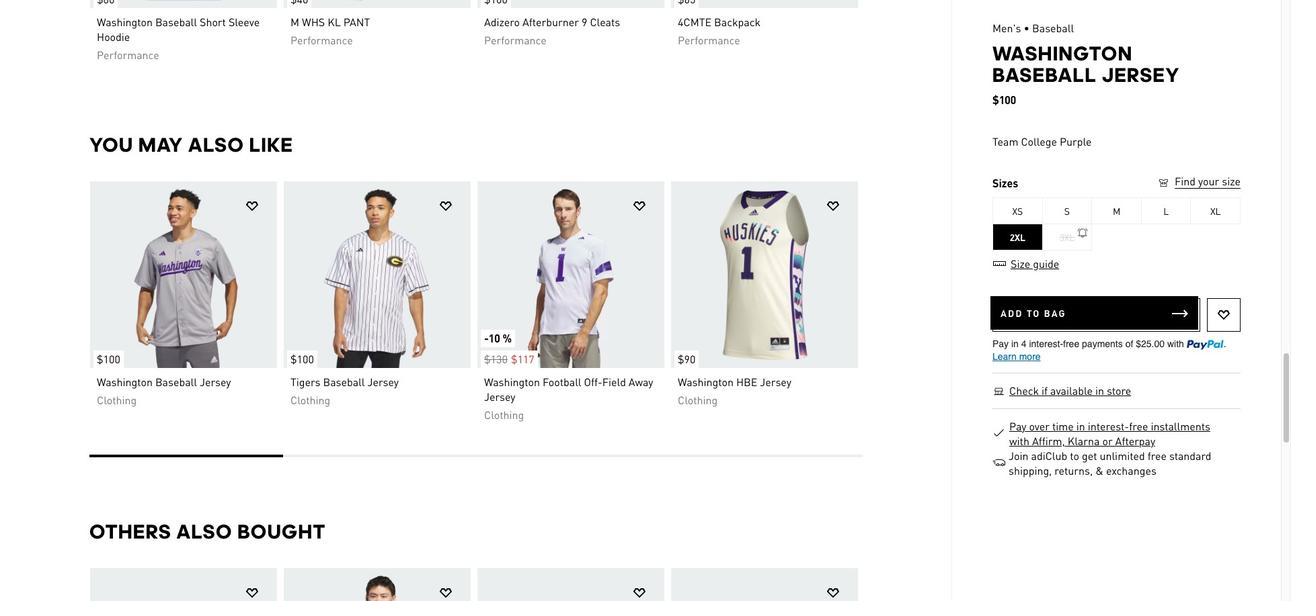 Task type: vqa. For each thing, say whether or not it's contained in the screenshot.
Purple
yes



Task type: locate. For each thing, give the bounding box(es) containing it.
washington baseball short sleeve hoodie performance
[[97, 15, 259, 62]]

$100 up washington baseball jersey clothing
[[97, 352, 120, 367]]

$100 inside men's • baseball washington baseball jersey $100
[[993, 93, 1016, 107]]

bought
[[237, 521, 326, 544]]

clothing for washington baseball jersey clothing
[[97, 393, 136, 408]]

list containing washington baseball short sleeve hoodie
[[89, 0, 863, 73]]

xl
[[1211, 205, 1221, 217]]

0 vertical spatial m
[[290, 15, 299, 29]]

s
[[1065, 205, 1070, 217]]

clothing inside washington baseball jersey clothing
[[97, 393, 136, 408]]

2 $100 link from the left
[[284, 182, 470, 369]]

free inside pay over time in interest-free installments with affirm, klarna or afterpay
[[1129, 420, 1148, 434]]

$100 for tigers baseball jersey clothing
[[290, 352, 314, 367]]

get
[[1082, 449, 1097, 463]]

3 list from the top
[[89, 568, 863, 602]]

-10 % $130 $117
[[484, 332, 534, 367]]

clothing for washington hbe jersey clothing
[[678, 393, 718, 408]]

clothing
[[97, 393, 136, 408], [290, 393, 330, 408], [678, 393, 718, 408], [484, 408, 524, 422]]

0 horizontal spatial in
[[1077, 420, 1085, 434]]

jersey inside washington hbe jersey clothing
[[760, 375, 791, 389]]

pant
[[343, 15, 370, 29]]

jersey for washington baseball jersey
[[199, 375, 231, 389]]

m
[[290, 15, 299, 29], [1113, 205, 1121, 217]]

0 horizontal spatial m
[[290, 15, 299, 29]]

hoodie
[[97, 30, 130, 44]]

free up afterpay
[[1129, 420, 1148, 434]]

clothing for tigers baseball jersey clothing
[[290, 393, 330, 408]]

adizero afterburner 9 cleats performance
[[484, 15, 620, 47]]

in left store
[[1096, 384, 1104, 398]]

&
[[1096, 464, 1104, 478]]

backpack
[[714, 15, 760, 29]]

jersey
[[1102, 63, 1180, 87], [199, 375, 231, 389], [367, 375, 399, 389], [760, 375, 791, 389], [484, 390, 515, 404]]

find
[[1175, 174, 1196, 188]]

also left like
[[188, 133, 244, 157]]

team
[[993, 135, 1019, 149]]

find your size button
[[1158, 174, 1241, 191]]

baseball inside tigers baseball jersey clothing
[[323, 375, 365, 389]]

xs button
[[993, 198, 1043, 225]]

field
[[602, 375, 626, 389]]

washington
[[97, 15, 152, 29], [993, 42, 1133, 65], [97, 375, 152, 389], [484, 375, 540, 389], [678, 375, 733, 389]]

1 vertical spatial list
[[89, 181, 863, 434]]

$100
[[993, 93, 1016, 107], [97, 352, 120, 367], [290, 352, 314, 367]]

you
[[89, 133, 133, 157]]

1 vertical spatial in
[[1077, 420, 1085, 434]]

list
[[89, 0, 863, 73], [89, 181, 863, 434], [89, 568, 863, 602]]

$100 link
[[90, 182, 277, 369], [284, 182, 470, 369]]

l
[[1164, 205, 1169, 217]]

washington for washington baseball short sleeve hoodie
[[97, 15, 152, 29]]

pay over time in interest-free installments with affirm, klarna or afterpay link
[[1009, 420, 1232, 449]]

washington inside washington hbe jersey clothing
[[678, 375, 733, 389]]

free inside join adiclub to get unlimited free standard shipping, returns, & exchanges
[[1148, 449, 1167, 463]]

0 vertical spatial also
[[188, 133, 244, 157]]

in up klarna
[[1077, 420, 1085, 434]]

exchanges
[[1106, 464, 1157, 478]]

size guide link
[[993, 257, 1060, 271]]

1 list from the top
[[89, 0, 863, 73]]

2 horizontal spatial $100
[[993, 93, 1016, 107]]

1 vertical spatial m
[[1113, 205, 1121, 217]]

1 horizontal spatial $100
[[290, 352, 314, 367]]

clothing inside washington hbe jersey clothing
[[678, 393, 718, 408]]

football
[[542, 375, 581, 389]]

whs
[[302, 15, 325, 29]]

jersey inside washington baseball jersey clothing
[[199, 375, 231, 389]]

also up washington alphaboost v1 shoes 'image'
[[176, 521, 232, 544]]

in
[[1096, 384, 1104, 398], [1077, 420, 1085, 434]]

join
[[1009, 449, 1029, 463]]

m whs kl pant image
[[284, 0, 470, 8]]

washington inside washington baseball jersey clothing
[[97, 375, 152, 389]]

scrollbar
[[89, 455, 863, 461]]

free for unlimited
[[1148, 449, 1167, 463]]

baseball
[[155, 15, 197, 29], [1032, 21, 1074, 35], [993, 63, 1097, 87], [155, 375, 197, 389], [323, 375, 365, 389]]

size guide
[[1011, 257, 1059, 271]]

others
[[89, 521, 171, 544]]

$100 up tigers
[[290, 352, 314, 367]]

1 vertical spatial free
[[1148, 449, 1167, 463]]

free down afterpay
[[1148, 449, 1167, 463]]

afterburner
[[522, 15, 579, 29]]

find your size
[[1175, 174, 1241, 188]]

washington for washington hbe jersey
[[678, 375, 733, 389]]

washington football off-field away jersey clothing
[[484, 375, 653, 422]]

washington inside the washington football off-field away jersey clothing
[[484, 375, 540, 389]]

0 vertical spatial free
[[1129, 420, 1148, 434]]

s button
[[1043, 198, 1092, 225]]

2 vertical spatial list
[[89, 568, 863, 602]]

4cmte backpack image
[[671, 0, 858, 8]]

washington inside the washington baseball short sleeve hoodie performance
[[97, 15, 152, 29]]

jersey inside tigers baseball jersey clothing
[[367, 375, 399, 389]]

$90 link
[[671, 182, 858, 369]]

$100 up team in the top right of the page
[[993, 93, 1016, 107]]

jersey inside men's • baseball washington baseball jersey $100
[[1102, 63, 1180, 87]]

2xl button
[[993, 224, 1043, 251]]

washington alphaboost v1 shoes image
[[90, 569, 277, 602]]

0 horizontal spatial $100
[[97, 352, 120, 367]]

%
[[502, 332, 512, 346]]

returns,
[[1055, 464, 1093, 478]]

affirm,
[[1032, 435, 1065, 449]]

0 vertical spatial in
[[1096, 384, 1104, 398]]

baseball inside the washington baseball short sleeve hoodie performance
[[155, 15, 197, 29]]

m for m
[[1113, 205, 1121, 217]]

jersey for tigers baseball jersey
[[367, 375, 399, 389]]

performance down "4cmte"
[[678, 33, 740, 47]]

your
[[1199, 174, 1220, 188]]

m whs kl pant performance
[[290, 15, 370, 47]]

to
[[1070, 449, 1080, 463]]

short
[[199, 15, 226, 29]]

1 horizontal spatial m
[[1113, 205, 1121, 217]]

performance down whs
[[290, 33, 353, 47]]

0 vertical spatial list
[[89, 0, 863, 73]]

1 horizontal spatial $100 link
[[284, 182, 470, 369]]

find your size image
[[1158, 177, 1170, 190]]

baseball for tigers baseball jersey clothing
[[323, 375, 365, 389]]

clothing inside tigers baseball jersey clothing
[[290, 393, 330, 408]]

washington baseball jersey clothing
[[97, 375, 231, 408]]

performance down hoodie
[[97, 48, 159, 62]]

1 $100 link from the left
[[90, 182, 277, 369]]

adiclub
[[1031, 449, 1068, 463]]

0 horizontal spatial $100 link
[[90, 182, 277, 369]]

m inside button
[[1113, 205, 1121, 217]]

performance down adizero at the left
[[484, 33, 546, 47]]

baseball inside washington baseball jersey clothing
[[155, 375, 197, 389]]

2xl
[[1010, 231, 1026, 243]]

performance
[[290, 33, 353, 47], [484, 33, 546, 47], [678, 33, 740, 47], [97, 48, 159, 62]]

installments
[[1151, 420, 1211, 434]]

others also bought
[[89, 521, 326, 544]]

m inside "m whs kl pant performance"
[[290, 15, 299, 29]]

m left whs
[[290, 15, 299, 29]]

in inside pay over time in interest-free installments with affirm, klarna or afterpay
[[1077, 420, 1085, 434]]

time
[[1053, 420, 1074, 434]]

away
[[628, 375, 653, 389]]

cleats
[[590, 15, 620, 29]]

2 list from the top
[[89, 181, 863, 434]]

$130
[[484, 352, 507, 367]]

m right s button
[[1113, 205, 1121, 217]]

l button
[[1142, 198, 1191, 225]]

in inside the check if available in store button
[[1096, 384, 1104, 398]]

guide
[[1033, 257, 1059, 271]]

also
[[188, 133, 244, 157], [176, 521, 232, 544]]

1 horizontal spatial in
[[1096, 384, 1104, 398]]



Task type: describe. For each thing, give the bounding box(es) containing it.
off-
[[584, 375, 602, 389]]

adizero afterburner 9 cleats image
[[477, 0, 664, 8]]

sleeve
[[228, 15, 259, 29]]

m for m whs kl pant performance
[[290, 15, 299, 29]]

adizero
[[484, 15, 520, 29]]

washington inside men's • baseball washington baseball jersey $100
[[993, 42, 1133, 65]]

9
[[581, 15, 587, 29]]

add
[[1001, 307, 1023, 319]]

m button
[[1092, 198, 1142, 225]]

tigers baseball jersey clothing
[[290, 375, 399, 408]]

like
[[249, 133, 293, 157]]

size
[[1222, 174, 1241, 188]]

$100 link for washington baseball jersey clothing
[[90, 182, 277, 369]]

washington baseball short sleeve hoodie image
[[90, 0, 277, 8]]

4cmte
[[678, 15, 711, 29]]

bag
[[1044, 307, 1067, 319]]

check if available in store
[[1010, 384, 1131, 398]]

in for store
[[1096, 384, 1104, 398]]

baseball for washington baseball short sleeve hoodie performance
[[155, 15, 197, 29]]

may
[[138, 133, 183, 157]]

list containing -10 %
[[89, 181, 863, 434]]

1 vertical spatial also
[[176, 521, 232, 544]]

washington hbe jersey clothing
[[678, 375, 791, 408]]

interest-
[[1088, 420, 1129, 434]]

college
[[1021, 135, 1057, 149]]

xl button
[[1191, 198, 1241, 225]]

you may also like
[[89, 133, 293, 157]]

men's
[[993, 21, 1021, 35]]

washington for washington football off-field away jersey
[[484, 375, 540, 389]]

pay
[[1010, 420, 1027, 434]]

purple
[[1060, 135, 1092, 149]]

team college purple
[[993, 135, 1092, 149]]

3xl
[[1060, 231, 1075, 243]]

$100 for washington baseball jersey clothing
[[97, 352, 120, 367]]

arrow right long button
[[829, 257, 863, 290]]

join adiclub to get unlimited free standard shipping, returns, & exchanges
[[1009, 449, 1212, 478]]

baseball for washington baseball jersey clothing
[[155, 375, 197, 389]]

jersey for washington hbe jersey
[[760, 375, 791, 389]]

performance inside "m whs kl pant performance"
[[290, 33, 353, 47]]

tigers
[[290, 375, 320, 389]]

performance inside 4cmte backpack performance
[[678, 33, 740, 47]]

washington for washington baseball jersey
[[97, 375, 152, 389]]

to
[[1027, 307, 1041, 319]]

ultimate365 tour cardigan image
[[284, 569, 470, 602]]

afterpay
[[1116, 435, 1156, 449]]

performance inside the washington baseball short sleeve hoodie performance
[[97, 48, 159, 62]]

performance inside adizero afterburner 9 cleats performance
[[484, 33, 546, 47]]

•
[[1024, 21, 1030, 35]]

kl
[[327, 15, 341, 29]]

$100 link for tigers baseball jersey clothing
[[284, 182, 470, 369]]

free for interest-
[[1129, 420, 1148, 434]]

clothing inside the washington football off-field away jersey clothing
[[484, 408, 524, 422]]

klarna
[[1068, 435, 1100, 449]]

men's • baseball washington baseball jersey $100
[[993, 21, 1180, 107]]

in for interest-
[[1077, 420, 1085, 434]]

xs
[[1013, 205, 1023, 217]]

check if available in store button
[[1009, 384, 1132, 399]]

available
[[1051, 384, 1093, 398]]

or
[[1103, 435, 1113, 449]]

pay over time in interest-free installments with affirm, klarna or afterpay
[[1010, 420, 1211, 449]]

tigers baseball jersey image
[[284, 182, 470, 369]]

$117
[[511, 352, 534, 367]]

add to bag
[[1001, 307, 1067, 319]]

arrow right long image
[[838, 265, 854, 281]]

3xl button
[[1043, 224, 1092, 251]]

10
[[489, 332, 500, 346]]

washington baseball jersey image
[[90, 182, 277, 369]]

check
[[1010, 384, 1039, 398]]

shipping,
[[1009, 464, 1052, 478]]

jersey inside the washington football off-field away jersey clothing
[[484, 390, 515, 404]]

unlimited
[[1100, 449, 1145, 463]]

-
[[484, 332, 489, 346]]

asu ultraboost 1.0 shoes image
[[477, 569, 664, 602]]

size
[[1011, 257, 1031, 271]]

$90
[[678, 352, 695, 367]]

washington football off-field away jersey image
[[477, 182, 664, 369]]

with
[[1010, 435, 1030, 449]]

standard
[[1170, 449, 1212, 463]]

hbe
[[736, 375, 757, 389]]

predator 24 elite turf cleats image
[[671, 569, 858, 602]]

store
[[1107, 384, 1131, 398]]

sizes
[[993, 176, 1019, 190]]

4cmte backpack performance
[[678, 15, 760, 47]]

if
[[1042, 384, 1048, 398]]

washington hbe jersey image
[[671, 182, 858, 369]]



